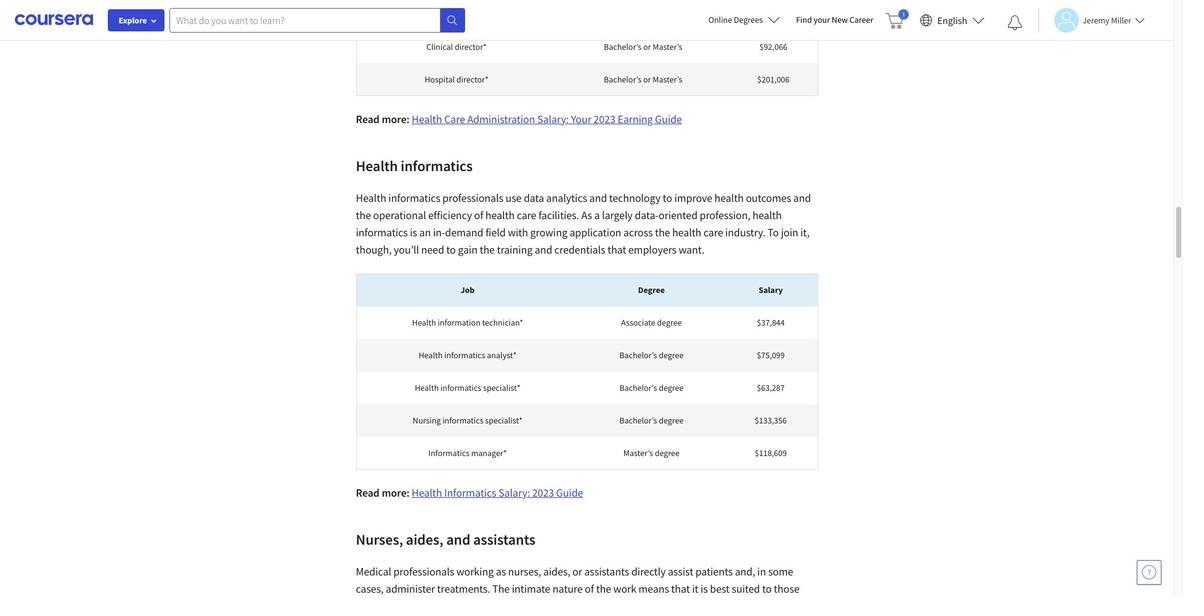 Task type: describe. For each thing, give the bounding box(es) containing it.
hospital
[[425, 74, 455, 85]]

0 horizontal spatial aides,
[[406, 531, 444, 550]]

gain
[[458, 243, 478, 257]]

nursing for nursing informatics specialist*
[[413, 416, 441, 427]]

professionals inside the health informatics professionals use data analytics and technology to improve health outcomes and the operational efficiency of health care facilities. as a largely data-oriented profession, health informatics is an in-demand field with growing application across the health care industry. to join it, though, you'll need to gain the training and credentials that employers want.
[[443, 191, 504, 205]]

data-
[[635, 208, 659, 223]]

to inside "medical professionals working as nurses, aides, or assistants directly assist patients and, in some cases, administer treatments. the intimate nature of the work means that it is best suited to thos"
[[763, 583, 772, 597]]

information
[[438, 317, 481, 329]]

treatments.
[[437, 583, 490, 597]]

health care administration salary: your 2023 earning guide link
[[412, 112, 682, 126]]

new
[[832, 14, 848, 25]]

read for read more: health care administration salary: your 2023 earning guide
[[356, 112, 380, 126]]

medical professionals working as nurses, aides, or assistants directly assist patients and, in some cases, administer treatments. the intimate nature of the work means that it is best suited to thos
[[356, 565, 800, 598]]

help center image
[[1142, 566, 1157, 581]]

industry.
[[726, 226, 766, 240]]

$201,006
[[758, 74, 790, 85]]

specialist* for nursing informatics specialist*
[[485, 416, 523, 427]]

improve
[[675, 191, 713, 205]]

health informatics
[[356, 157, 473, 176]]

find
[[796, 14, 812, 25]]

means
[[639, 583, 669, 597]]

that inside "medical professionals working as nurses, aides, or assistants directly assist patients and, in some cases, administer treatments. the intimate nature of the work means that it is best suited to thos"
[[672, 583, 690, 597]]

join
[[781, 226, 799, 240]]

data
[[524, 191, 544, 205]]

nature
[[553, 583, 583, 597]]

across
[[624, 226, 653, 240]]

the down field
[[480, 243, 495, 257]]

job
[[461, 285, 475, 296]]

informatics for health informatics
[[401, 157, 473, 176]]

bachelor's for $201,006
[[604, 74, 642, 85]]

health for health informatics specialist*
[[415, 383, 439, 394]]

informatics manager*
[[429, 448, 507, 459]]

the up though,
[[356, 208, 371, 223]]

is inside the health informatics professionals use data analytics and technology to improve health outcomes and the operational efficiency of health care facilities. as a largely data-oriented profession, health informatics is an in-demand field with growing application across the health care industry. to join it, though, you'll need to gain the training and credentials that employers want.
[[410, 226, 417, 240]]

facilities.
[[539, 208, 579, 223]]

analytics
[[547, 191, 587, 205]]

health informatics specialist*
[[415, 383, 521, 394]]

informatics for nursing informatics specialist*
[[443, 416, 484, 427]]

outcomes
[[746, 191, 792, 205]]

associate degree
[[621, 317, 682, 329]]

field
[[486, 226, 506, 240]]

your
[[571, 112, 592, 126]]

is inside "medical professionals working as nurses, aides, or assistants directly assist patients and, in some cases, administer treatments. the intimate nature of the work means that it is best suited to thos"
[[701, 583, 708, 597]]

bachelor's for $133,356
[[620, 416, 657, 427]]

and up working
[[446, 531, 471, 550]]

training
[[497, 243, 533, 257]]

demand
[[445, 226, 484, 240]]

clinical director*
[[427, 41, 487, 52]]

bachelor's for $92,066
[[604, 41, 642, 52]]

professionals inside "medical professionals working as nurses, aides, or assistants directly assist patients and, in some cases, administer treatments. the intimate nature of the work means that it is best suited to thos"
[[394, 565, 455, 579]]

and up a
[[590, 191, 607, 205]]

$37,844
[[757, 317, 785, 329]]

operational
[[373, 208, 426, 223]]

largely
[[602, 208, 633, 223]]

nurses,
[[508, 565, 541, 579]]

health for health informatics
[[356, 157, 398, 176]]

degree for $63,287
[[659, 383, 684, 394]]

read more: health informatics salary: 2023 guide
[[356, 486, 583, 501]]

explore button
[[108, 9, 165, 31]]

profession,
[[700, 208, 751, 223]]

jeremy
[[1083, 14, 1110, 26]]

you'll
[[394, 243, 419, 257]]

earning
[[618, 112, 653, 126]]

assistants inside "medical professionals working as nurses, aides, or assistants directly assist patients and, in some cases, administer treatments. the intimate nature of the work means that it is best suited to thos"
[[585, 565, 630, 579]]

specialist* for health informatics specialist*
[[483, 383, 521, 394]]

it
[[692, 583, 699, 597]]

informatics for health informatics analyst*
[[445, 350, 485, 361]]

1 vertical spatial care
[[704, 226, 723, 240]]

or inside "medical professionals working as nurses, aides, or assistants directly assist patients and, in some cases, administer treatments. the intimate nature of the work means that it is best suited to thos"
[[573, 565, 582, 579]]

clinical
[[427, 41, 453, 52]]

$133,356
[[755, 416, 787, 427]]

degree
[[638, 285, 665, 296]]

health informatics analyst*
[[419, 350, 517, 361]]

your
[[814, 14, 830, 25]]

explore
[[119, 15, 147, 26]]

though,
[[356, 243, 392, 257]]

$92,066
[[760, 41, 788, 52]]

health information technician*
[[412, 317, 523, 329]]

degree for $37,844
[[657, 317, 682, 329]]

bachelor's or master's for $201,006
[[604, 74, 683, 85]]

administrator*
[[457, 9, 509, 20]]

technology
[[609, 191, 661, 205]]

bachelor's degree for $133,356
[[620, 416, 684, 427]]

0 vertical spatial salary:
[[538, 112, 569, 126]]

credentials
[[555, 243, 606, 257]]

0 horizontal spatial salary:
[[499, 486, 530, 501]]

jeremy miller button
[[1039, 8, 1145, 32]]

salary
[[759, 285, 783, 296]]

work
[[614, 583, 637, 597]]

director* for hospital director*
[[457, 74, 489, 85]]

of inside the health informatics professionals use data analytics and technology to improve health outcomes and the operational efficiency of health care facilities. as a largely data-oriented profession, health informatics is an in-demand field with growing application across the health care industry. to join it, though, you'll need to gain the training and credentials that employers want.
[[474, 208, 484, 223]]

patients
[[696, 565, 733, 579]]

$118,609
[[755, 448, 787, 459]]

health informatics professionals use data analytics and technology to improve health outcomes and the operational efficiency of health care facilities. as a largely data-oriented profession, health informatics is an in-demand field with growing application across the health care industry. to join it, though, you'll need to gain the training and credentials that employers want.
[[356, 191, 811, 257]]

the up employers
[[655, 226, 670, 240]]

health down outcomes
[[753, 208, 782, 223]]

0 vertical spatial guide
[[655, 112, 682, 126]]

0 vertical spatial informatics
[[429, 448, 470, 459]]

degree for $118,609
[[655, 448, 680, 459]]

a
[[595, 208, 600, 223]]

degree for $133,356
[[659, 416, 684, 427]]

2 vertical spatial master's
[[624, 448, 653, 459]]

and down growing
[[535, 243, 553, 257]]

more: for health informatics salary: 2023 guide
[[382, 486, 410, 501]]

$75,099
[[757, 350, 785, 361]]

0 vertical spatial assistants
[[473, 531, 536, 550]]

as
[[582, 208, 592, 223]]

$63,287
[[757, 383, 785, 394]]

health informatics salary: 2023 guide link
[[412, 486, 583, 501]]

need
[[421, 243, 444, 257]]

0 horizontal spatial care
[[517, 208, 537, 223]]

health up field
[[486, 208, 515, 223]]

master's for $92,066
[[653, 41, 683, 52]]

application
[[570, 226, 622, 240]]

and right outcomes
[[794, 191, 811, 205]]

What do you want to learn? text field
[[170, 8, 441, 32]]



Task type: locate. For each thing, give the bounding box(es) containing it.
0 vertical spatial director*
[[455, 41, 487, 52]]

technician*
[[482, 317, 523, 329]]

0 vertical spatial bachelor's degree
[[620, 350, 684, 361]]

bachelor's or master's
[[604, 41, 683, 52], [604, 74, 683, 85]]

miller
[[1112, 14, 1132, 26]]

administer
[[386, 583, 435, 597]]

1 vertical spatial that
[[672, 583, 690, 597]]

to left gain
[[447, 243, 456, 257]]

2 bachelor's degree from the top
[[620, 383, 684, 394]]

bachelor's degree
[[620, 350, 684, 361], [620, 383, 684, 394], [620, 416, 684, 427]]

1 vertical spatial bachelor's or master's
[[604, 74, 683, 85]]

show notifications image
[[1008, 15, 1023, 30]]

health up want.
[[673, 226, 702, 240]]

health inside the health informatics professionals use data analytics and technology to improve health outcomes and the operational efficiency of health care facilities. as a largely data-oriented profession, health informatics is an in-demand field with growing application across the health care industry. to join it, though, you'll need to gain the training and credentials that employers want.
[[356, 191, 386, 205]]

manager*
[[471, 448, 507, 459]]

1 horizontal spatial care
[[704, 226, 723, 240]]

0 vertical spatial master's
[[653, 41, 683, 52]]

salary: down manager*
[[499, 486, 530, 501]]

health for health informatics analyst*
[[419, 350, 443, 361]]

0 horizontal spatial that
[[608, 243, 627, 257]]

professionals up the efficiency
[[443, 191, 504, 205]]

oriented
[[659, 208, 698, 223]]

salary: left your at left
[[538, 112, 569, 126]]

online degrees button
[[699, 6, 790, 33]]

care down data
[[517, 208, 537, 223]]

that left it
[[672, 583, 690, 597]]

1 vertical spatial of
[[585, 583, 594, 597]]

1 vertical spatial guide
[[556, 486, 583, 501]]

health up profession,
[[715, 191, 744, 205]]

hospital director*
[[425, 74, 489, 85]]

or for $201,006
[[644, 74, 651, 85]]

best
[[710, 583, 730, 597]]

2 horizontal spatial to
[[763, 583, 772, 597]]

None search field
[[170, 8, 465, 32]]

informatics down health informatics analyst*
[[441, 383, 482, 394]]

informatics for health informatics specialist*
[[441, 383, 482, 394]]

0 vertical spatial read
[[356, 112, 380, 126]]

of up demand
[[474, 208, 484, 223]]

the
[[356, 208, 371, 223], [655, 226, 670, 240], [480, 243, 495, 257], [596, 583, 612, 597]]

director* right hospital
[[457, 74, 489, 85]]

0 horizontal spatial guide
[[556, 486, 583, 501]]

the inside "medical professionals working as nurses, aides, or assistants directly assist patients and, in some cases, administer treatments. the intimate nature of the work means that it is best suited to thos"
[[596, 583, 612, 597]]

with
[[508, 226, 528, 240]]

0 horizontal spatial 2023
[[532, 486, 554, 501]]

to
[[768, 226, 779, 240]]

informatics
[[429, 448, 470, 459], [444, 486, 497, 501]]

0 vertical spatial to
[[663, 191, 673, 205]]

specialist*
[[483, 383, 521, 394], [485, 416, 523, 427]]

0 vertical spatial is
[[410, 226, 417, 240]]

0 vertical spatial specialist*
[[483, 383, 521, 394]]

care down profession,
[[704, 226, 723, 240]]

informatics down health information technician*
[[445, 350, 485, 361]]

shopping cart: 1 item image
[[886, 9, 909, 29]]

nurses, aides, and assistants
[[356, 531, 536, 550]]

informatics down informatics manager*
[[444, 486, 497, 501]]

0 vertical spatial that
[[608, 243, 627, 257]]

0 vertical spatial professionals
[[443, 191, 504, 205]]

1 vertical spatial is
[[701, 583, 708, 597]]

nurses,
[[356, 531, 403, 550]]

online
[[709, 14, 733, 25]]

read more: health care administration salary: your 2023 earning guide
[[356, 112, 682, 126]]

1 vertical spatial nursing
[[413, 416, 441, 427]]

nursing left home
[[404, 9, 432, 20]]

more: up nurses,
[[382, 486, 410, 501]]

and,
[[735, 565, 756, 579]]

0 vertical spatial 2023
[[594, 112, 616, 126]]

bachelor's degree for $75,099
[[620, 350, 684, 361]]

employers
[[629, 243, 677, 257]]

informatics down nursing informatics specialist*
[[429, 448, 470, 459]]

it,
[[801, 226, 810, 240]]

nursing home administrator*
[[404, 9, 509, 20]]

care
[[517, 208, 537, 223], [704, 226, 723, 240]]

salary:
[[538, 112, 569, 126], [499, 486, 530, 501]]

find your new career
[[796, 14, 874, 25]]

that inside the health informatics professionals use data analytics and technology to improve health outcomes and the operational efficiency of health care facilities. as a largely data-oriented profession, health informatics is an in-demand field with growing application across the health care industry. to join it, though, you'll need to gain the training and credentials that employers want.
[[608, 243, 627, 257]]

the left work
[[596, 583, 612, 597]]

master's degree
[[624, 448, 680, 459]]

director* for clinical director*
[[455, 41, 487, 52]]

0 horizontal spatial to
[[447, 243, 456, 257]]

1 vertical spatial aides,
[[544, 565, 571, 579]]

suited
[[732, 583, 760, 597]]

master's for $201,006
[[653, 74, 683, 85]]

in-
[[433, 226, 445, 240]]

an
[[420, 226, 431, 240]]

that down the across
[[608, 243, 627, 257]]

1 vertical spatial informatics
[[444, 486, 497, 501]]

1 horizontal spatial guide
[[655, 112, 682, 126]]

find your new career link
[[790, 12, 880, 28]]

or for $92,066
[[644, 41, 651, 52]]

care
[[444, 112, 465, 126]]

degree for $75,099
[[659, 350, 684, 361]]

0 vertical spatial bachelor's or master's
[[604, 41, 683, 52]]

want.
[[679, 243, 705, 257]]

english
[[938, 14, 968, 26]]

1 read from the top
[[356, 112, 380, 126]]

0 vertical spatial of
[[474, 208, 484, 223]]

1 vertical spatial or
[[644, 74, 651, 85]]

1 horizontal spatial assistants
[[585, 565, 630, 579]]

bachelor's for $75,099
[[620, 350, 657, 361]]

2 read from the top
[[356, 486, 380, 501]]

aides, up nature
[[544, 565, 571, 579]]

nursing informatics specialist*
[[413, 416, 523, 427]]

assistants
[[473, 531, 536, 550], [585, 565, 630, 579]]

more:
[[382, 112, 410, 126], [382, 486, 410, 501]]

analyst*
[[487, 350, 517, 361]]

bachelor's or master's for $92,066
[[604, 41, 683, 52]]

1 horizontal spatial of
[[585, 583, 594, 597]]

working
[[457, 565, 494, 579]]

of inside "medical professionals working as nurses, aides, or assistants directly assist patients and, in some cases, administer treatments. the intimate nature of the work means that it is best suited to thos"
[[585, 583, 594, 597]]

2 more: from the top
[[382, 486, 410, 501]]

1 bachelor's or master's from the top
[[604, 41, 683, 52]]

nursing up informatics manager*
[[413, 416, 441, 427]]

specialist* up manager*
[[485, 416, 523, 427]]

is right it
[[701, 583, 708, 597]]

1 vertical spatial specialist*
[[485, 416, 523, 427]]

bachelor's degree for $63,287
[[620, 383, 684, 394]]

2 vertical spatial to
[[763, 583, 772, 597]]

more: up health informatics
[[382, 112, 410, 126]]

1 bachelor's degree from the top
[[620, 350, 684, 361]]

associate
[[621, 317, 656, 329]]

1 horizontal spatial is
[[701, 583, 708, 597]]

assistants up "as"
[[473, 531, 536, 550]]

jeremy miller
[[1083, 14, 1132, 26]]

1 vertical spatial read
[[356, 486, 380, 501]]

0 vertical spatial or
[[644, 41, 651, 52]]

aides,
[[406, 531, 444, 550], [544, 565, 571, 579]]

2 vertical spatial bachelor's degree
[[620, 416, 684, 427]]

director* right clinical
[[455, 41, 487, 52]]

read for read more: health informatics salary: 2023 guide
[[356, 486, 380, 501]]

0 horizontal spatial is
[[410, 226, 417, 240]]

2023
[[594, 112, 616, 126], [532, 486, 554, 501]]

1 vertical spatial director*
[[457, 74, 489, 85]]

directly
[[632, 565, 666, 579]]

in
[[758, 565, 766, 579]]

informatics
[[401, 157, 473, 176], [389, 191, 441, 205], [356, 226, 408, 240], [445, 350, 485, 361], [441, 383, 482, 394], [443, 416, 484, 427]]

0 horizontal spatial assistants
[[473, 531, 536, 550]]

is left an
[[410, 226, 417, 240]]

bachelor's for $63,287
[[620, 383, 657, 394]]

to up oriented
[[663, 191, 673, 205]]

aides, right nurses,
[[406, 531, 444, 550]]

0 horizontal spatial of
[[474, 208, 484, 223]]

guide
[[655, 112, 682, 126], [556, 486, 583, 501]]

aides, inside "medical professionals working as nurses, aides, or assistants directly assist patients and, in some cases, administer treatments. the intimate nature of the work means that it is best suited to thos"
[[544, 565, 571, 579]]

growing
[[530, 226, 568, 240]]

and
[[590, 191, 607, 205], [794, 191, 811, 205], [535, 243, 553, 257], [446, 531, 471, 550]]

1 vertical spatial 2023
[[532, 486, 554, 501]]

2 bachelor's or master's from the top
[[604, 74, 683, 85]]

1 horizontal spatial that
[[672, 583, 690, 597]]

1 vertical spatial bachelor's degree
[[620, 383, 684, 394]]

more: for health care administration salary: your 2023 earning guide
[[382, 112, 410, 126]]

informatics up informatics manager*
[[443, 416, 484, 427]]

to down the in
[[763, 583, 772, 597]]

or
[[644, 41, 651, 52], [644, 74, 651, 85], [573, 565, 582, 579]]

2 vertical spatial or
[[573, 565, 582, 579]]

health
[[412, 112, 442, 126], [356, 157, 398, 176], [356, 191, 386, 205], [412, 317, 436, 329], [419, 350, 443, 361], [415, 383, 439, 394], [412, 486, 442, 501]]

administration
[[468, 112, 535, 126]]

1 horizontal spatial to
[[663, 191, 673, 205]]

0 vertical spatial aides,
[[406, 531, 444, 550]]

use
[[506, 191, 522, 205]]

health for health informatics professionals use data analytics and technology to improve health outcomes and the operational efficiency of health care facilities. as a largely data-oriented profession, health informatics is an in-demand field with growing application across the health care industry. to join it, though, you'll need to gain the training and credentials that employers want.
[[356, 191, 386, 205]]

health for health information technician*
[[412, 317, 436, 329]]

1 horizontal spatial aides,
[[544, 565, 571, 579]]

of right nature
[[585, 583, 594, 597]]

1 vertical spatial salary:
[[499, 486, 530, 501]]

nursing for nursing home administrator*
[[404, 9, 432, 20]]

1 vertical spatial master's
[[653, 74, 683, 85]]

specialist* down analyst* on the left of page
[[483, 383, 521, 394]]

1 vertical spatial professionals
[[394, 565, 455, 579]]

assistants up work
[[585, 565, 630, 579]]

0 vertical spatial nursing
[[404, 9, 432, 20]]

online degrees
[[709, 14, 763, 25]]

1 horizontal spatial salary:
[[538, 112, 569, 126]]

english button
[[916, 0, 990, 40]]

1 more: from the top
[[382, 112, 410, 126]]

3 bachelor's degree from the top
[[620, 416, 684, 427]]

cases,
[[356, 583, 384, 597]]

career
[[850, 14, 874, 25]]

medical
[[356, 565, 391, 579]]

1 horizontal spatial 2023
[[594, 112, 616, 126]]

master's
[[653, 41, 683, 52], [653, 74, 683, 85], [624, 448, 653, 459]]

informatics up though,
[[356, 226, 408, 240]]

assist
[[668, 565, 694, 579]]

1 vertical spatial more:
[[382, 486, 410, 501]]

professionals up administer on the bottom left of the page
[[394, 565, 455, 579]]

is
[[410, 226, 417, 240], [701, 583, 708, 597]]

1 vertical spatial to
[[447, 243, 456, 257]]

the
[[493, 583, 510, 597]]

0 vertical spatial care
[[517, 208, 537, 223]]

0 vertical spatial more:
[[382, 112, 410, 126]]

director*
[[455, 41, 487, 52], [457, 74, 489, 85]]

coursera image
[[15, 10, 93, 30]]

degrees
[[734, 14, 763, 25]]

informatics for health informatics professionals use data analytics and technology to improve health outcomes and the operational efficiency of health care facilities. as a largely data-oriented profession, health informatics is an in-demand field with growing application across the health care industry. to join it, though, you'll need to gain the training and credentials that employers want.
[[389, 191, 441, 205]]

some
[[769, 565, 794, 579]]

1 vertical spatial assistants
[[585, 565, 630, 579]]

degree
[[657, 317, 682, 329], [659, 350, 684, 361], [659, 383, 684, 394], [659, 416, 684, 427], [655, 448, 680, 459]]

to
[[663, 191, 673, 205], [447, 243, 456, 257], [763, 583, 772, 597]]

informatics down the care
[[401, 157, 473, 176]]

informatics up operational
[[389, 191, 441, 205]]



Task type: vqa. For each thing, say whether or not it's contained in the screenshot.
Information about the projects section image
no



